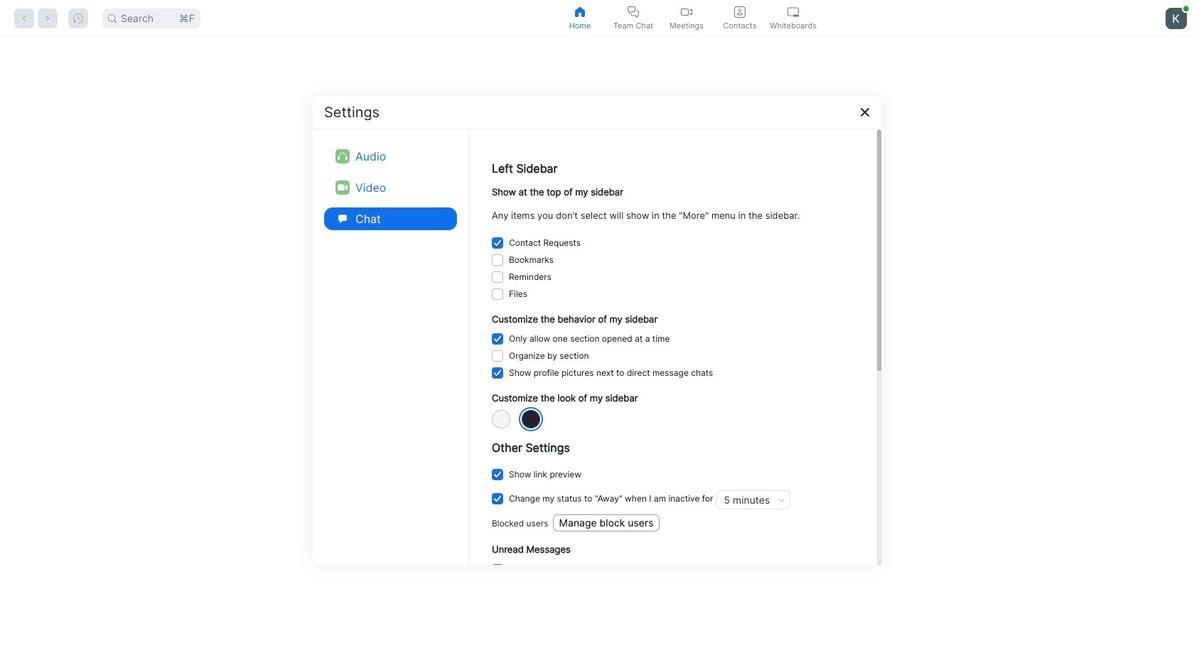 Task type: vqa. For each thing, say whether or not it's contained in the screenshot.
'RECENTS' tree item Triangle Right icon
no



Task type: describe. For each thing, give the bounding box(es) containing it.
none radio 'gray'
[[522, 410, 540, 429]]

. reminders element
[[509, 269, 552, 286]]

. organize by section element
[[509, 348, 589, 365]]

magnifier image
[[108, 14, 117, 22]]

unread messages. keep all unread messages on top in chat and channel lists element
[[509, 561, 742, 578]]

. bookmarks element
[[509, 251, 554, 269]]

customize the behavior of my sidebar. only allow one section opened at a time element
[[509, 331, 670, 348]]

plus squircle image
[[478, 262, 509, 293]]

headphone image
[[336, 149, 350, 163]]

gray image
[[522, 410, 540, 429]]

whiteboard small image
[[788, 6, 799, 17]]

1 horizontal spatial video on image
[[681, 6, 692, 17]]

close image
[[859, 106, 871, 118]]

chat image
[[338, 214, 347, 223]]

. files element
[[509, 286, 527, 303]]

0 horizontal spatial video on image
[[336, 180, 350, 194]]

chat image
[[336, 211, 350, 226]]

headphone image
[[338, 151, 348, 161]]



Task type: locate. For each thing, give the bounding box(es) containing it.
0 horizontal spatial video on image
[[338, 182, 348, 192]]

video on image
[[681, 6, 692, 17], [338, 182, 348, 192]]

tab list
[[553, 0, 820, 36]]

team chat image
[[628, 6, 639, 17]]

2 none radio from the left
[[522, 410, 540, 429]]

plus squircle image
[[478, 262, 509, 293]]

magnifier image
[[108, 14, 117, 22]]

None radio
[[492, 410, 510, 429], [522, 410, 540, 429]]

video on image right team chat image
[[681, 6, 692, 17]]

1 horizontal spatial video on image
[[681, 6, 692, 17]]

1 vertical spatial video on image
[[338, 182, 348, 192]]

home small image
[[574, 6, 586, 17], [574, 6, 586, 17]]

0 horizontal spatial none radio
[[492, 410, 510, 429]]

profile contact image
[[734, 6, 746, 17], [734, 6, 746, 17]]

online image
[[1183, 5, 1189, 11]]

online image
[[1183, 5, 1189, 11]]

video on image up chat icon
[[338, 182, 348, 192]]

none radio right the customize the look of my sidebar. white image
[[522, 410, 540, 429]]

1 horizontal spatial none radio
[[522, 410, 540, 429]]

close image
[[859, 106, 871, 118]]

. change my status to "away" when i am inactive for element
[[509, 491, 713, 508]]

0 vertical spatial video on image
[[681, 6, 692, 17]]

. show profile pictures next to direct message chats element
[[509, 365, 713, 382]]

none radio the customize the look of my sidebar. white
[[492, 410, 510, 429]]

video on image right team chat image
[[681, 6, 692, 17]]

1 vertical spatial video on image
[[336, 180, 350, 194]]

0 vertical spatial video on image
[[681, 6, 692, 17]]

1 none radio from the left
[[492, 410, 510, 429]]

team chat image
[[628, 6, 639, 17]]

none radio left 'gray' "radio"
[[492, 410, 510, 429]]

None button
[[492, 237, 503, 249], [492, 254, 503, 266], [492, 271, 503, 283], [492, 288, 503, 300], [492, 334, 503, 345], [492, 351, 503, 362], [492, 368, 503, 379], [492, 469, 503, 481], [492, 493, 503, 505], [492, 237, 503, 249], [492, 254, 503, 266], [492, 271, 503, 283], [492, 288, 503, 300], [492, 334, 503, 345], [492, 351, 503, 362], [492, 368, 503, 379], [492, 469, 503, 481], [492, 493, 503, 505]]

. show link preview element
[[509, 466, 582, 483]]

video on image
[[681, 6, 692, 17], [336, 180, 350, 194]]

whiteboard small image
[[788, 6, 799, 17]]

customize the look of my sidebar. white image
[[492, 410, 510, 429]]

tab panel
[[0, 37, 1194, 660]]

video on image inside icon
[[338, 182, 348, 192]]

video on image up chat icon
[[336, 180, 350, 194]]

show at the top of my sidebar. contact requests element
[[509, 234, 581, 251]]

settings tab list
[[324, 140, 457, 234]]



